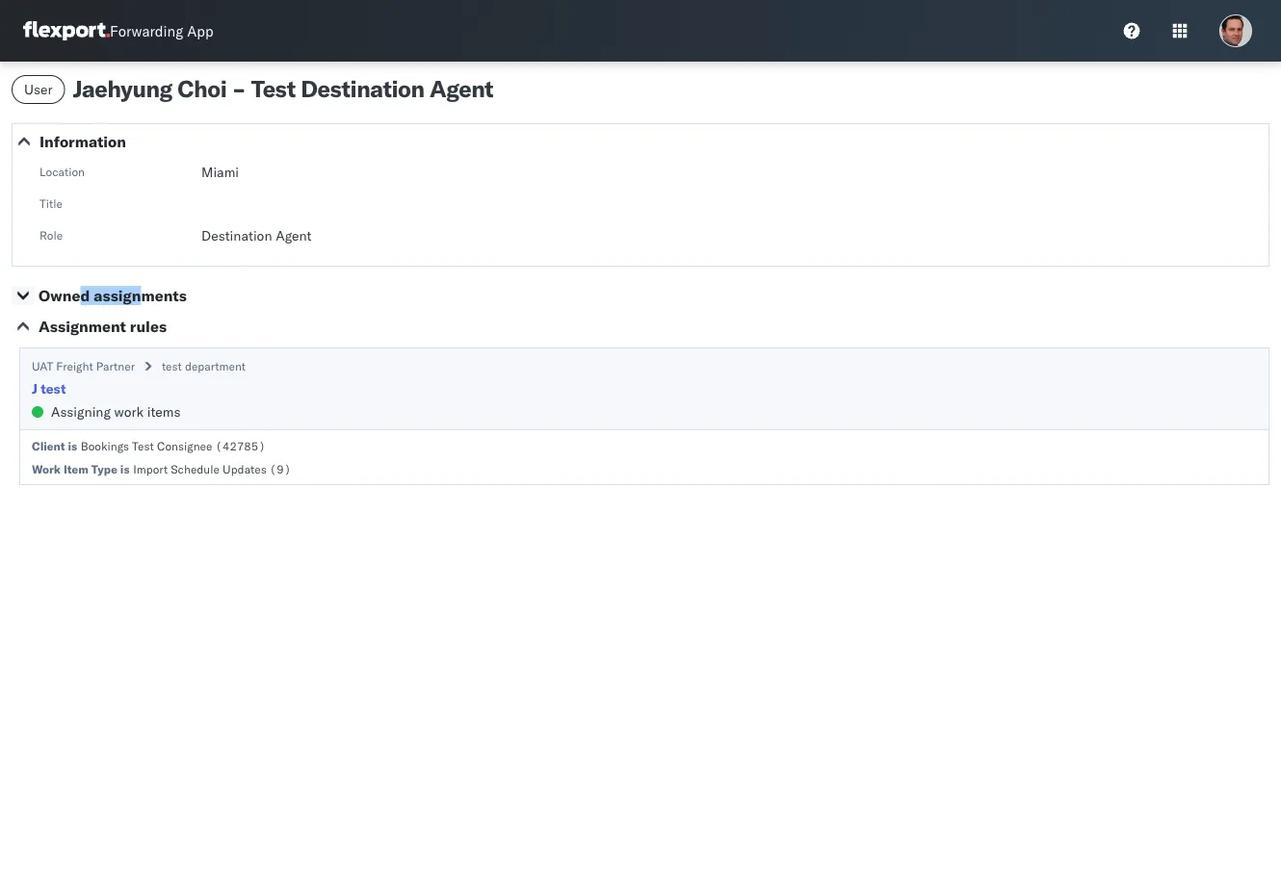Task type: vqa. For each thing, say whether or not it's contained in the screenshot.
the left /
no



Task type: locate. For each thing, give the bounding box(es) containing it.
1 vertical spatial agent
[[276, 227, 312, 244]]

import
[[133, 462, 168, 476]]

1 vertical spatial test
[[132, 439, 154, 453]]

j
[[32, 381, 37, 397]]

client is bookings test consignee (42785)
[[32, 439, 266, 453]]

information
[[39, 132, 126, 151]]

forwarding app
[[110, 22, 214, 40]]

1 vertical spatial is
[[120, 462, 130, 476]]

test left the department on the left top
[[162, 359, 182, 374]]

1 horizontal spatial test
[[162, 359, 182, 374]]

item
[[64, 462, 88, 476]]

destination
[[301, 74, 424, 103], [201, 227, 272, 244]]

client
[[32, 439, 65, 453]]

uat
[[32, 359, 53, 374]]

0 vertical spatial destination
[[301, 74, 424, 103]]

rules
[[130, 317, 167, 336]]

j test
[[32, 381, 66, 397]]

schedule
[[171, 462, 220, 476]]

1 vertical spatial test
[[41, 381, 66, 397]]

test right j
[[41, 381, 66, 397]]

department
[[185, 359, 246, 374]]

work
[[114, 404, 144, 421]]

bookings
[[81, 439, 129, 453]]

is up item
[[68, 439, 77, 453]]

0 horizontal spatial agent
[[276, 227, 312, 244]]

0 horizontal spatial destination
[[201, 227, 272, 244]]

flexport. image
[[23, 21, 110, 40]]

test up import
[[132, 439, 154, 453]]

owned assignments
[[39, 286, 187, 305]]

1 horizontal spatial is
[[120, 462, 130, 476]]

test right -
[[251, 74, 295, 103]]

test
[[251, 74, 295, 103], [132, 439, 154, 453]]

test department
[[162, 359, 246, 374]]

forwarding app link
[[23, 21, 214, 40]]

items
[[147, 404, 181, 421]]

0 vertical spatial test
[[251, 74, 295, 103]]

(9)
[[270, 462, 291, 476]]

0 vertical spatial agent
[[430, 74, 493, 103]]

0 horizontal spatial test
[[132, 439, 154, 453]]

miami
[[201, 164, 239, 181]]

agent
[[430, 74, 493, 103], [276, 227, 312, 244]]

is
[[68, 439, 77, 453], [120, 462, 130, 476]]

0 horizontal spatial is
[[68, 439, 77, 453]]

is right type
[[120, 462, 130, 476]]

role
[[39, 228, 63, 242]]

1 horizontal spatial test
[[251, 74, 295, 103]]

test
[[162, 359, 182, 374], [41, 381, 66, 397]]

0 vertical spatial test
[[162, 359, 182, 374]]

choi
[[178, 74, 227, 103]]

freight
[[56, 359, 93, 374]]

test for destination
[[251, 74, 295, 103]]

owned
[[39, 286, 90, 305]]



Task type: describe. For each thing, give the bounding box(es) containing it.
0 vertical spatial is
[[68, 439, 77, 453]]

assignment
[[39, 317, 126, 336]]

assignment rules
[[39, 317, 167, 336]]

j test link
[[32, 380, 66, 399]]

assigning work items
[[51, 404, 181, 421]]

1 horizontal spatial agent
[[430, 74, 493, 103]]

assigning
[[51, 404, 111, 421]]

forwarding
[[110, 22, 183, 40]]

1 horizontal spatial destination
[[301, 74, 424, 103]]

jaehyung
[[73, 74, 172, 103]]

updates
[[223, 462, 267, 476]]

type
[[91, 462, 117, 476]]

work
[[32, 462, 61, 476]]

1 vertical spatial destination
[[201, 227, 272, 244]]

user
[[24, 81, 53, 98]]

uat freight partner
[[32, 359, 135, 374]]

assignments
[[94, 286, 187, 305]]

import schedule updates (9)
[[133, 462, 291, 476]]

0 horizontal spatial test
[[41, 381, 66, 397]]

destination agent
[[201, 227, 312, 244]]

work item type is
[[32, 462, 130, 476]]

app
[[187, 22, 214, 40]]

jaehyung choi - test destination agent
[[73, 74, 493, 103]]

consignee
[[157, 439, 212, 453]]

(42785)
[[215, 439, 266, 453]]

title
[[39, 196, 63, 211]]

-
[[232, 74, 246, 103]]

partner
[[96, 359, 135, 374]]

location
[[39, 164, 85, 179]]

test for consignee
[[132, 439, 154, 453]]



